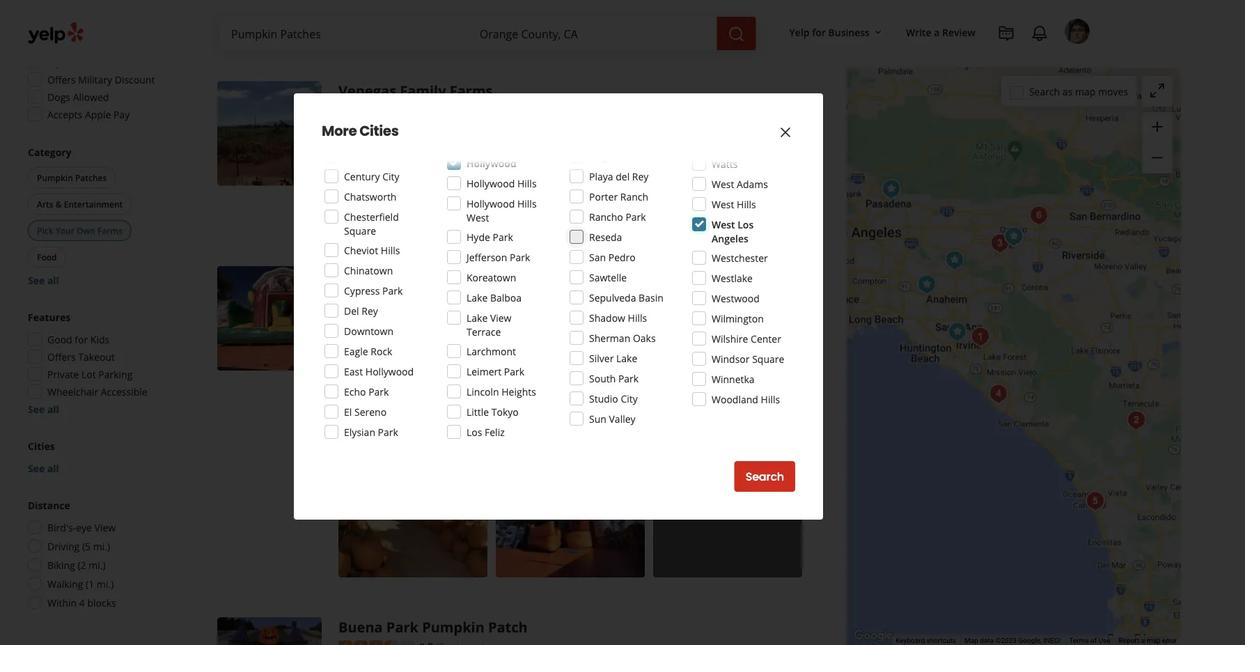 Task type: describe. For each thing, give the bounding box(es) containing it.
group containing category
[[25, 145, 173, 287]]

group containing features
[[24, 310, 173, 416]]

offers for offers military discount
[[47, 73, 76, 86]]

leimert
[[467, 365, 502, 378]]

he inside for $20 total. these were big enough to normally sell for about $50. the price was so low because he said they had more…"
[[763, 388, 775, 401]]

map region
[[715, 0, 1245, 645]]

16 years in business v2 image
[[488, 168, 499, 179]]

0 horizontal spatial pumpkin patches button
[[28, 167, 116, 188]]

accepts for accepts credit cards
[[47, 38, 82, 51]]

playa for playa vista
[[589, 149, 613, 163]]

normally
[[500, 388, 540, 401]]

hills for woodland hills
[[761, 393, 780, 406]]

kids inside 'group'
[[90, 333, 110, 346]]

south
[[589, 372, 616, 385]]

in
[[537, 167, 545, 180]]

open to all
[[47, 55, 98, 69]]

map
[[965, 636, 979, 645]]

see all for features
[[28, 402, 59, 416]]

food
[[37, 251, 57, 263]]

$20
[[777, 374, 793, 387]]

0 vertical spatial rey
[[632, 170, 649, 183]]

a up reasonably
[[628, 189, 633, 202]]

accepts for accepts apple pay
[[47, 108, 82, 121]]

locally for venegas
[[352, 167, 383, 180]]

kids activities
[[404, 312, 463, 323]]

map for moves
[[1075, 85, 1096, 98]]

biking
[[47, 558, 75, 572]]

shadow hills
[[589, 311, 647, 324]]

amazing!
[[557, 374, 598, 387]]

1 vertical spatial until
[[367, 333, 388, 346]]

kids inside kids activities button
[[404, 312, 422, 323]]

0 vertical spatial more
[[387, 216, 413, 230]]

0 horizontal spatial to
[[75, 55, 84, 69]]

credit
[[85, 38, 112, 51]]

us
[[637, 374, 648, 387]]

hills for hollywood hills
[[518, 177, 537, 190]]

pumpkin patches for the rightmost the pumpkin patches link's pumpkin patches button
[[474, 312, 546, 323]]

accepts credit cards
[[47, 38, 141, 51]]

little rascals pumpkin patch image
[[1025, 202, 1053, 230]]

big inside for $20 total. these were big enough to normally sell for about $50. the price was so low because he said they had more…"
[[434, 388, 448, 401]]

family-owned & operated
[[502, 352, 619, 365]]

lake balboa
[[467, 291, 522, 304]]

kenny's strawberry farm image
[[1123, 406, 1151, 434]]

3 see all button from the top
[[28, 461, 59, 475]]

westlake
[[712, 271, 753, 285]]

free
[[518, 189, 536, 202]]

south park
[[589, 372, 639, 385]]

larchmont
[[467, 344, 516, 358]]

chesterfield square
[[344, 210, 399, 237]]

for inside for $36.…"
[[748, 202, 761, 216]]

windsor square
[[712, 352, 785, 365]]

west for west adams
[[712, 177, 735, 191]]

mi.) for walking (1 mi.)
[[97, 577, 114, 590]]

dogs allowed
[[47, 90, 109, 103]]

projects image
[[998, 25, 1015, 42]]

reviews)
[[458, 289, 495, 302]]

yelp for business
[[790, 25, 870, 39]]

operated up 'south'
[[577, 352, 619, 365]]

1 horizontal spatial and
[[595, 0, 612, 5]]

"i never knew this existed until recently! my husband and i came on saturday and purchased tickets to enter at 1:30pm. we also purchased the souvenir cup so we could pick out 15…"
[[354, 0, 773, 19]]

pedro
[[609, 250, 636, 264]]

vista
[[616, 149, 638, 163]]

playa del rey
[[589, 170, 649, 183]]

all for features
[[47, 402, 59, 416]]

owned up ""the owner (i believe he was the owner) was amazing! he sold us 2 extra large pumpkins"
[[534, 352, 565, 365]]

0 horizontal spatial more link
[[387, 216, 413, 230]]

a inside 'element'
[[934, 25, 940, 39]]

sun valley
[[589, 412, 636, 425]]

so inside for $20 total. these were big enough to normally sell for about $50. the price was so low because he said they had more…"
[[691, 388, 702, 401]]

driving (5 mi.)
[[47, 540, 110, 553]]

3.4 star rating image
[[339, 290, 414, 304]]

& inside button
[[56, 198, 62, 210]]

venegas family farms image
[[1000, 223, 1028, 250]]

offers takeout
[[47, 350, 115, 363]]

sereno
[[355, 405, 387, 418]]

see all button for features
[[28, 402, 59, 416]]

lake for lake balboa
[[467, 291, 488, 304]]

wilshire center
[[712, 332, 781, 345]]

a left few
[[407, 202, 412, 216]]

park for rancho
[[626, 210, 646, 223]]

carlsbad strawberry company image
[[1082, 487, 1110, 515]]

& for 16 locally owned v2 icon associated with venegas
[[419, 167, 426, 180]]

opps
[[463, 202, 486, 216]]

16 locally owned v2 image for pasadena
[[339, 353, 350, 364]]

the inside the was free entry. the kids had a great time. not too big but big enough for a few photo opps and the
[[508, 202, 523, 216]]

0 horizontal spatial purchased
[[513, 5, 561, 19]]

open until 10:00 pm
[[339, 333, 432, 346]]

hills for west hills
[[737, 197, 756, 211]]

search for search as map moves
[[1029, 85, 1060, 98]]

shortcuts
[[927, 636, 956, 645]]

total.
[[354, 388, 377, 401]]

eagle
[[344, 344, 368, 358]]

within 4 blocks
[[47, 596, 116, 609]]

enchanted country pumpkins & christmas trees image
[[941, 246, 969, 274]]

0 horizontal spatial rey
[[362, 304, 378, 317]]

tickets
[[354, 5, 383, 19]]

owned for venegas
[[386, 167, 417, 180]]

also
[[492, 5, 511, 19]]

search for search
[[746, 469, 784, 484]]

cup
[[623, 5, 640, 19]]

petting zoos link
[[339, 311, 396, 325]]

wheelchair
[[47, 385, 98, 398]]

keyboard shortcuts
[[896, 636, 956, 645]]

saturday
[[662, 0, 702, 5]]

15…"
[[737, 5, 759, 19]]

years
[[510, 167, 534, 180]]

square for chesterfield square
[[344, 224, 376, 237]]

venegas family farms image
[[217, 81, 322, 186]]

notifications image
[[1032, 25, 1048, 42]]

6
[[688, 202, 694, 216]]

pumpkins down entry.
[[526, 202, 574, 216]]

data
[[980, 636, 994, 645]]

"love that this pumpkin patch
[[354, 189, 495, 202]]

error
[[1163, 636, 1177, 645]]

write a review link
[[901, 19, 981, 45]]

$50.
[[605, 388, 624, 401]]

(1
[[86, 577, 94, 590]]

silver lake
[[589, 351, 638, 365]]

1 horizontal spatial big
[[724, 189, 738, 202]]

2
[[650, 374, 656, 387]]

2 horizontal spatial big
[[758, 189, 772, 202]]

they
[[354, 401, 374, 415]]

locally owned & operated for pumpkin
[[352, 352, 471, 365]]

(131
[[436, 289, 456, 302]]

pumpkins down "too"
[[696, 202, 745, 216]]

were inside for $20 total. these were big enough to normally sell for about $50. the price was so low because he said they had more…"
[[409, 388, 432, 401]]

pumpkin patches button for the topmost the pumpkin patches link
[[339, 126, 417, 139]]

pumpkin patches for the leftmost pumpkin patches button
[[37, 172, 107, 183]]

private
[[47, 367, 79, 381]]

frosty's forest pumpkin patch image
[[986, 230, 1014, 257]]

feliz
[[485, 425, 505, 438]]

hollywood for hollywood hills west
[[467, 197, 515, 210]]

3 see all from the top
[[28, 461, 59, 475]]

too
[[706, 189, 722, 202]]

owned for pasadena
[[386, 352, 417, 365]]

1 horizontal spatial were
[[577, 202, 599, 216]]

view inside the lake view terrace
[[490, 311, 512, 324]]

military
[[78, 73, 112, 86]]

family
[[400, 81, 446, 100]]

playa for playa del rey
[[589, 170, 613, 183]]

expand map image
[[1149, 82, 1166, 99]]

playa vista
[[589, 149, 638, 163]]

1 vertical spatial patch
[[488, 617, 528, 636]]

pick your own farms button
[[28, 220, 132, 241]]

for inside button
[[812, 25, 826, 39]]

16 chevron down v2 image
[[873, 27, 884, 38]]

patches for the topmost the pumpkin patches link pumpkin patches button
[[381, 127, 414, 138]]

west for west los angeles
[[712, 218, 735, 231]]

"the
[[354, 374, 374, 387]]

1 vertical spatial cities
[[28, 439, 55, 452]]

hyde park
[[467, 230, 513, 243]]

we
[[655, 5, 668, 19]]

1 horizontal spatial purchased
[[725, 0, 773, 5]]

hana field by tanaka farms image
[[944, 318, 972, 346]]

all for category
[[47, 273, 59, 287]]

16 speech v2 image
[[339, 375, 350, 386]]

locally owned & operated for family
[[352, 167, 471, 180]]

to inside for $20 total. these were big enough to normally sell for about $50. the price was so low because he said they had more…"
[[488, 388, 497, 401]]

more…"
[[396, 401, 432, 415]]

"the owner (i believe he was the owner) was amazing! he sold us 2 extra large pumpkins
[[354, 374, 758, 387]]

price
[[646, 388, 669, 401]]

yelp
[[790, 25, 810, 39]]

for inside 'group'
[[75, 333, 88, 346]]

hills for cheviot hills
[[381, 243, 400, 257]]

1 horizontal spatial more link
[[434, 401, 460, 415]]

pumpkins up because
[[710, 374, 758, 387]]

0 vertical spatial farms
[[450, 81, 493, 100]]

food button
[[28, 247, 66, 267]]

1 vertical spatial this
[[402, 189, 418, 202]]

park for hyde
[[493, 230, 513, 243]]

park for buena
[[386, 617, 419, 636]]

2 vertical spatial lake
[[616, 351, 638, 365]]

cypress park
[[344, 284, 403, 297]]

0 vertical spatial patch
[[475, 266, 515, 285]]

(131 reviews) link
[[436, 288, 495, 303]]

patch
[[467, 189, 495, 202]]

2 horizontal spatial and
[[705, 0, 722, 5]]



Task type: locate. For each thing, give the bounding box(es) containing it.
1 horizontal spatial pumpkin patches
[[341, 127, 414, 138]]

offers up private
[[47, 350, 76, 363]]

(131 reviews)
[[436, 289, 495, 302]]

wilmington
[[712, 312, 764, 325]]

eye
[[76, 521, 92, 534]]

0 vertical spatial pumpkin patches link
[[339, 126, 417, 139]]

2 vertical spatial see all button
[[28, 461, 59, 475]]

century
[[344, 170, 380, 183]]

1 horizontal spatial until
[[472, 0, 492, 5]]

1 horizontal spatial to
[[386, 5, 395, 19]]

had inside the was free entry. the kids had a great time. not too big but big enough for a few photo opps and the
[[608, 189, 625, 202]]

pumpkin patches down balboa
[[474, 312, 546, 323]]

open now
[[47, 21, 96, 34]]

1 locally from the top
[[352, 167, 383, 180]]

0 vertical spatial pumpkin patches
[[341, 127, 414, 138]]

16 locally owned v2 image for venegas
[[339, 168, 350, 179]]

see all button for category
[[28, 273, 59, 287]]

for down that
[[391, 202, 404, 216]]

16 locally owned v2 image
[[339, 168, 350, 179], [339, 353, 350, 364]]

tokyo
[[492, 405, 519, 418]]

eagle rock
[[344, 344, 392, 358]]

2 see all from the top
[[28, 402, 59, 416]]

0 vertical spatial cities
[[360, 121, 399, 141]]

view down balboa
[[490, 311, 512, 324]]

pumpkin patches up arts & entertainment
[[37, 172, 107, 183]]

distance
[[28, 498, 70, 512]]

said
[[777, 388, 796, 401]]

pumpkin patches inside 'group'
[[37, 172, 107, 183]]

to left all
[[75, 55, 84, 69]]

0 horizontal spatial square
[[344, 224, 376, 237]]

this inside "i never knew this existed until recently! my husband and i came on saturday and purchased tickets to enter at 1:30pm. we also purchased the souvenir cup so we could pick out 15…"
[[418, 0, 434, 5]]

0 vertical spatial map
[[1075, 85, 1096, 98]]

blocks
[[87, 596, 116, 609]]

this up at
[[418, 0, 434, 5]]

1 horizontal spatial pumpkin patches link
[[471, 311, 549, 325]]

hills down the '$20' at bottom
[[761, 393, 780, 406]]

hills for shadow hills
[[628, 311, 647, 324]]

see all down wheelchair
[[28, 402, 59, 416]]

zoom out image
[[1149, 149, 1166, 166]]

playa
[[589, 149, 613, 163], [589, 170, 613, 183]]

patches for the rightmost the pumpkin patches link's pumpkin patches button
[[514, 312, 546, 323]]

owned down 10:00
[[386, 352, 417, 365]]

see all button
[[28, 273, 59, 287], [28, 402, 59, 416], [28, 461, 59, 475]]

so down on
[[642, 5, 653, 19]]

until up we
[[472, 0, 492, 5]]

0 horizontal spatial pumpkin patches
[[37, 172, 107, 183]]

2 horizontal spatial pumpkin patches button
[[471, 311, 549, 325]]

0 horizontal spatial he
[[451, 374, 462, 387]]

hollywood for hollywood hills
[[467, 177, 515, 190]]

enough up $36.…"
[[354, 202, 389, 216]]

mi.) for driving (5 mi.)
[[93, 540, 110, 553]]

husband
[[552, 0, 592, 5]]

1 vertical spatial pumpkin patches button
[[28, 167, 116, 188]]

search button
[[735, 461, 795, 492]]

were down kids
[[577, 202, 599, 216]]

had
[[608, 189, 625, 202], [376, 401, 394, 415]]

1 locally owned & operated from the top
[[352, 167, 471, 180]]

open left now
[[47, 21, 72, 34]]

mi.) right (1
[[97, 577, 114, 590]]

hollywood for hollywood
[[467, 156, 517, 170]]

1 16 locally owned v2 image from the top
[[339, 168, 350, 179]]

pumpkin patches button for the rightmost the pumpkin patches link
[[471, 311, 549, 325]]

operated for family
[[429, 167, 471, 180]]

city up that
[[383, 170, 400, 183]]

west up angeles
[[712, 218, 735, 231]]

16 speech v2 image
[[339, 190, 350, 201]]

locally
[[352, 167, 383, 180], [352, 352, 383, 365]]

pumpkins were reasonably priced! 6 pumpkins
[[526, 202, 745, 216]]

lake for lake view terrace
[[467, 311, 488, 324]]

close image
[[777, 124, 794, 141]]

so inside "i never knew this existed until recently! my husband and i came on saturday and purchased tickets to enter at 1:30pm. we also purchased the souvenir cup so we could pick out 15…"
[[642, 5, 653, 19]]

1 see all from the top
[[28, 273, 59, 287]]

big right but
[[758, 189, 772, 202]]

cards
[[115, 38, 141, 51]]

for up offers takeout
[[75, 333, 88, 346]]

see all button down wheelchair
[[28, 402, 59, 416]]

all down wheelchair
[[47, 402, 59, 416]]

heights
[[502, 385, 536, 398]]

arts
[[37, 198, 53, 210]]

view inside option group
[[94, 521, 116, 534]]

large
[[685, 374, 707, 387]]

see for features
[[28, 402, 45, 416]]

century city
[[344, 170, 400, 183]]

2 see all button from the top
[[28, 402, 59, 416]]

2 vertical spatial open
[[339, 333, 365, 346]]

hollywood down the hollywood hills
[[467, 197, 515, 210]]

0 horizontal spatial until
[[367, 333, 388, 346]]

and up pick
[[705, 0, 722, 5]]

1 vertical spatial search
[[746, 469, 784, 484]]

purchased
[[725, 0, 773, 5], [513, 5, 561, 19]]

0 vertical spatial lake
[[467, 291, 488, 304]]

google,
[[1019, 636, 1042, 645]]

big right "too"
[[724, 189, 738, 202]]

these
[[380, 388, 407, 401]]

1 vertical spatial locally
[[352, 352, 383, 365]]

hills right cheviot
[[381, 243, 400, 257]]

more left little
[[434, 401, 460, 415]]

pumpkin patches for the topmost the pumpkin patches link pumpkin patches button
[[341, 127, 414, 138]]

1 horizontal spatial he
[[763, 388, 775, 401]]

1 vertical spatial see all
[[28, 402, 59, 416]]

rock
[[371, 344, 392, 358]]

1 vertical spatial city
[[621, 392, 638, 405]]

1 vertical spatial rey
[[362, 304, 378, 317]]

2 horizontal spatial pumpkin patches
[[474, 312, 546, 323]]

silver
[[589, 351, 614, 365]]

east hollywood
[[344, 365, 414, 378]]

cities up distance
[[28, 439, 55, 452]]

locally for pasadena
[[352, 352, 383, 365]]

open for open to all
[[47, 55, 72, 69]]

operated up believe at bottom
[[429, 352, 471, 365]]

0 vertical spatial the
[[564, 5, 579, 19]]

0 vertical spatial were
[[577, 202, 599, 216]]

2 vertical spatial the
[[485, 374, 500, 387]]

he right believe at bottom
[[451, 374, 462, 387]]

he
[[601, 374, 613, 387]]

cities inside dialog
[[360, 121, 399, 141]]

square for windsor square
[[752, 352, 785, 365]]

never
[[363, 0, 388, 5]]

south coast farms farmstand image
[[985, 380, 1013, 408]]

the inside for $20 total. these were big enough to normally sell for about $50. the price was so low because he said they had more…"
[[627, 388, 644, 401]]

pumpkin patches button down venegas
[[339, 126, 417, 139]]

1 horizontal spatial pumpkin patches button
[[339, 126, 417, 139]]

1 vertical spatial enough
[[451, 388, 485, 401]]

knew
[[391, 0, 415, 5]]

patches down venegas family farms
[[381, 127, 414, 138]]

1 vertical spatial he
[[763, 388, 775, 401]]

not
[[687, 189, 704, 202]]

los inside west los angeles
[[738, 218, 754, 231]]

1 vertical spatial pumpkin patches link
[[471, 311, 549, 325]]

hills right 7
[[518, 177, 537, 190]]

the inside "i never knew this existed until recently! my husband and i came on saturday and purchased tickets to enter at 1:30pm. we also purchased the souvenir cup so we could pick out 15…"
[[564, 5, 579, 19]]

1 vertical spatial were
[[409, 388, 432, 401]]

2 vertical spatial pumpkin patches
[[474, 312, 546, 323]]

big down believe at bottom
[[434, 388, 448, 401]]

playa left vista at top
[[589, 149, 613, 163]]

1 horizontal spatial the
[[627, 388, 644, 401]]

activities
[[424, 312, 463, 323]]

purchased up 15…"
[[725, 0, 773, 5]]

1 accepts from the top
[[47, 38, 82, 51]]

1 all from the top
[[47, 273, 59, 287]]

park for echo
[[369, 385, 389, 398]]

he left said
[[763, 388, 775, 401]]

to down knew
[[386, 5, 395, 19]]

a right report
[[1142, 636, 1145, 645]]

map for error
[[1147, 636, 1161, 645]]

now
[[75, 21, 96, 34]]

this
[[418, 0, 434, 5], [402, 189, 418, 202]]

pumpkin patches link down venegas
[[339, 126, 417, 139]]

see all button up distance
[[28, 461, 59, 475]]

little
[[467, 405, 489, 418]]

see all up distance
[[28, 461, 59, 475]]

3.7 star rating image
[[339, 641, 414, 645]]

map right the as
[[1075, 85, 1096, 98]]

were up more…"
[[409, 388, 432, 401]]

owner)
[[503, 374, 534, 387]]

1 vertical spatial see all button
[[28, 402, 59, 416]]

city for century city
[[383, 170, 400, 183]]

2 playa from the top
[[589, 170, 613, 183]]

0 vertical spatial pumpkin patches button
[[339, 126, 417, 139]]

0 vertical spatial he
[[451, 374, 462, 387]]

patches
[[381, 127, 414, 138], [75, 172, 107, 183], [514, 312, 546, 323]]

park for jefferson
[[510, 250, 530, 264]]

group
[[1142, 112, 1173, 173], [25, 145, 173, 287], [24, 310, 173, 416], [28, 439, 173, 475]]

0 horizontal spatial had
[[376, 401, 394, 415]]

owned
[[386, 167, 417, 180], [386, 352, 417, 365], [534, 352, 565, 365]]

0 vertical spatial enough
[[354, 202, 389, 216]]

came
[[620, 0, 645, 5]]

1 vertical spatial all
[[47, 402, 59, 416]]

2 see from the top
[[28, 402, 45, 416]]

mi.) right the (5
[[93, 540, 110, 553]]

& for pasadena 16 locally owned v2 icon
[[419, 352, 426, 365]]

arts & entertainment button
[[28, 194, 132, 215]]

1 offers from the top
[[47, 73, 76, 86]]

valley
[[609, 412, 636, 425]]

1 vertical spatial view
[[94, 521, 116, 534]]

2 accepts from the top
[[47, 108, 82, 121]]

1 horizontal spatial view
[[490, 311, 512, 324]]

0 horizontal spatial so
[[642, 5, 653, 19]]

enough inside the was free entry. the kids had a great time. not too big but big enough for a few photo opps and the
[[354, 202, 389, 216]]

all
[[47, 273, 59, 287], [47, 402, 59, 416], [47, 461, 59, 475]]

0 horizontal spatial and
[[488, 202, 506, 216]]

kids up takeout
[[90, 333, 110, 346]]

park for elysian
[[378, 425, 398, 438]]

3 see from the top
[[28, 461, 45, 475]]

square
[[344, 224, 376, 237], [752, 352, 785, 365]]

0 vertical spatial locally owned & operated
[[352, 167, 471, 180]]

hollywood inside hollywood hills west
[[467, 197, 515, 210]]

1 vertical spatial kids
[[90, 333, 110, 346]]

within
[[47, 596, 77, 609]]

2 all from the top
[[47, 402, 59, 416]]

hills left entry.
[[518, 197, 537, 210]]

chatsworth
[[344, 190, 397, 203]]

biking (2 mi.)
[[47, 558, 106, 572]]

1 horizontal spatial patches
[[381, 127, 414, 138]]

©2023
[[996, 636, 1017, 645]]

google image
[[851, 627, 897, 645]]

0 horizontal spatial city
[[383, 170, 400, 183]]

west for west hills
[[712, 197, 735, 211]]

1 vertical spatial more link
[[434, 401, 460, 415]]

park for south
[[618, 372, 639, 385]]

16 family owned v2 image
[[488, 353, 499, 364]]

kids
[[404, 312, 422, 323], [90, 333, 110, 346]]

accepts down open now
[[47, 38, 82, 51]]

see for category
[[28, 273, 45, 287]]

offers inside 'group'
[[47, 350, 76, 363]]

farms inside button
[[97, 225, 122, 236]]

2 locally from the top
[[352, 352, 383, 365]]

(5
[[82, 540, 91, 553]]

for inside the was free entry. the kids had a great time. not too big but big enough for a few photo opps and the
[[391, 202, 404, 216]]

0 horizontal spatial pumpkin patches link
[[339, 126, 417, 139]]

3 all from the top
[[47, 461, 59, 475]]

as
[[1063, 85, 1073, 98]]

0 vertical spatial see all
[[28, 273, 59, 287]]

sawtelle
[[589, 271, 627, 284]]

0 vertical spatial see
[[28, 273, 45, 287]]

2 offers from the top
[[47, 350, 76, 363]]

the inside the was free entry. the kids had a great time. not too big but big enough for a few photo opps and the
[[567, 189, 584, 202]]

patches down balboa
[[514, 312, 546, 323]]

farms right family
[[450, 81, 493, 100]]

the down 16 family owned v2 image
[[485, 374, 500, 387]]

accepts down dogs
[[47, 108, 82, 121]]

hollywood up hollywood hills west
[[467, 177, 515, 190]]

buena
[[339, 617, 383, 636]]

0 horizontal spatial were
[[409, 388, 432, 401]]

family-
[[502, 352, 534, 365]]

1 horizontal spatial map
[[1147, 636, 1161, 645]]

1 vertical spatial see
[[28, 402, 45, 416]]

west hills
[[712, 197, 756, 211]]

hills inside hollywood hills west
[[518, 197, 537, 210]]

search inside button
[[746, 469, 784, 484]]

park
[[626, 210, 646, 223], [493, 230, 513, 243], [510, 250, 530, 264], [382, 284, 403, 297], [504, 365, 525, 378], [618, 372, 639, 385], [369, 385, 389, 398], [378, 425, 398, 438], [386, 617, 419, 636]]

enough inside for $20 total. these were big enough to normally sell for about $50. the price was so low because he said they had more…"
[[451, 388, 485, 401]]

west up 'hyde'
[[467, 211, 489, 224]]

1 vertical spatial square
[[752, 352, 785, 365]]

0 horizontal spatial the
[[485, 374, 500, 387]]

my
[[536, 0, 550, 5]]

for right the sell
[[560, 388, 573, 401]]

0 horizontal spatial farms
[[97, 225, 122, 236]]

driving
[[47, 540, 80, 553]]

option group containing distance
[[24, 498, 173, 614]]

about
[[576, 388, 602, 401]]

believe
[[416, 374, 448, 387]]

the original manassero farms market image
[[967, 323, 995, 351]]

had inside for $20 total. these were big enough to normally sell for about $50. the price was so low because he said they had more…"
[[376, 401, 394, 415]]

cities right more
[[360, 121, 399, 141]]

because
[[723, 388, 761, 401]]

operated for pumpkin
[[429, 352, 471, 365]]

great
[[635, 189, 659, 202]]

had up reasonably
[[608, 189, 625, 202]]

1 horizontal spatial kids
[[404, 312, 422, 323]]

group containing cities
[[28, 439, 173, 475]]

few
[[415, 202, 431, 216]]

playa up kids
[[589, 170, 613, 183]]

zoom in image
[[1149, 118, 1166, 135]]

pasadena pumpkin patch image
[[217, 266, 322, 371]]

kids up 10:00
[[404, 312, 422, 323]]

hills
[[518, 177, 537, 190], [518, 197, 537, 210], [737, 197, 756, 211], [381, 243, 400, 257], [628, 311, 647, 324], [761, 393, 780, 406]]

open down petting
[[339, 333, 365, 346]]

patches for the leftmost pumpkin patches button
[[75, 172, 107, 183]]

until inside "i never knew this existed until recently! my husband and i came on saturday and purchased tickets to enter at 1:30pm. we also purchased the souvenir cup so we could pick out 15…"
[[472, 0, 492, 5]]

1 vertical spatial los
[[467, 425, 482, 438]]

0 vertical spatial square
[[344, 224, 376, 237]]

mi.) right (2
[[89, 558, 106, 572]]

was inside for $20 total. these were big enough to normally sell for about $50. the price was so low because he said they had more…"
[[671, 388, 689, 401]]

a
[[934, 25, 940, 39], [628, 189, 633, 202], [407, 202, 412, 216], [1142, 636, 1145, 645]]

pasadena pumpkin patch image
[[878, 175, 906, 203]]

venegas
[[339, 81, 396, 100]]

0 vertical spatial 16 locally owned v2 image
[[339, 168, 350, 179]]

jefferson park
[[467, 250, 530, 264]]

little tokyo
[[467, 405, 519, 418]]

to inside "i never knew this existed until recently! my husband and i came on saturday and purchased tickets to enter at 1:30pm. we also purchased the souvenir cup so we could pick out 15…"
[[386, 5, 395, 19]]

0 horizontal spatial cities
[[28, 439, 55, 452]]

0 horizontal spatial los
[[467, 425, 482, 438]]

owned up that
[[386, 167, 417, 180]]

all up distance
[[47, 461, 59, 475]]

2 horizontal spatial to
[[488, 388, 497, 401]]

patches up entertainment
[[75, 172, 107, 183]]

more
[[322, 121, 357, 141]]

2 horizontal spatial the
[[564, 5, 579, 19]]

1 vertical spatial locally owned & operated
[[352, 352, 471, 365]]

pumpkin patches button up arts & entertainment
[[28, 167, 116, 188]]

enough up little
[[451, 388, 485, 401]]

0 horizontal spatial patches
[[75, 172, 107, 183]]

0 horizontal spatial search
[[746, 469, 784, 484]]

& right arts
[[56, 198, 62, 210]]

was inside the was free entry. the kids had a great time. not too big but big enough for a few photo opps and the
[[498, 189, 515, 202]]

1 horizontal spatial the
[[508, 202, 523, 216]]

info icon image
[[592, 167, 603, 179], [592, 167, 603, 179], [623, 352, 634, 364], [623, 352, 634, 364]]

los left feliz
[[467, 425, 482, 438]]

west down west adams
[[712, 197, 735, 211]]

0 vertical spatial this
[[418, 0, 434, 5]]

0 vertical spatial open
[[47, 21, 72, 34]]

2 locally owned & operated from the top
[[352, 352, 471, 365]]

16 locally owned v2 image up east
[[339, 353, 350, 364]]

leimert park
[[467, 365, 525, 378]]

west inside west los angeles
[[712, 218, 735, 231]]

accepts apple pay
[[47, 108, 130, 121]]

map left error
[[1147, 636, 1161, 645]]

buena park pumpkin patch image
[[913, 271, 941, 298]]

and inside the was free entry. the kids had a great time. not too big but big enough for a few photo opps and the
[[488, 202, 506, 216]]

2 vertical spatial all
[[47, 461, 59, 475]]

buena park pumpkin patch link
[[339, 617, 528, 636]]

west inside hollywood hills west
[[467, 211, 489, 224]]

city down sold
[[621, 392, 638, 405]]

0 vertical spatial more link
[[387, 216, 413, 230]]

basin
[[639, 291, 664, 304]]

so down large
[[691, 388, 702, 401]]

the down us in the bottom right of the page
[[627, 388, 644, 401]]

report
[[1119, 636, 1140, 645]]

1 see from the top
[[28, 273, 45, 287]]

pumpkin patches button down balboa
[[471, 311, 549, 325]]

0 vertical spatial patches
[[381, 127, 414, 138]]

1 vertical spatial lake
[[467, 311, 488, 324]]

see all button down the food button
[[28, 273, 59, 287]]

the left kids
[[567, 189, 584, 202]]

open for open now
[[47, 21, 72, 34]]

lot
[[81, 367, 96, 381]]

category
[[28, 145, 71, 158]]

square down center
[[752, 352, 785, 365]]

option group
[[24, 498, 173, 614]]

0 vertical spatial had
[[608, 189, 625, 202]]

0 vertical spatial the
[[567, 189, 584, 202]]

& for 16 family owned v2 image
[[568, 352, 575, 365]]

pumpkin patches link
[[339, 126, 417, 139], [471, 311, 549, 325]]

the down free
[[508, 202, 523, 216]]

open left all
[[47, 55, 72, 69]]

0 vertical spatial accepts
[[47, 38, 82, 51]]

until down zoos
[[367, 333, 388, 346]]

hills for hollywood hills west
[[518, 197, 537, 210]]

1 vertical spatial open
[[47, 55, 72, 69]]

locally owned & operated up "love that this pumpkin patch
[[352, 167, 471, 180]]

pasadena pumpkin patch link
[[339, 266, 515, 285]]

user actions element
[[778, 17, 1110, 103]]

1 vertical spatial 16 locally owned v2 image
[[339, 353, 350, 364]]

1 see all button from the top
[[28, 273, 59, 287]]

yelp for business button
[[784, 19, 889, 45]]

hills up the oaks at the right of the page
[[628, 311, 647, 324]]

0 horizontal spatial view
[[94, 521, 116, 534]]

for left the '$20' at bottom
[[761, 374, 774, 387]]

1 vertical spatial offers
[[47, 350, 76, 363]]

see all for category
[[28, 273, 59, 287]]

1 playa from the top
[[589, 149, 613, 163]]

chesterfield
[[344, 210, 399, 223]]

write a review
[[906, 25, 976, 39]]

oaks
[[633, 331, 656, 344]]

mi.) for biking (2 mi.)
[[89, 558, 106, 572]]

windsor
[[712, 352, 750, 365]]

more cities dialog
[[0, 0, 1245, 645]]

more link down that
[[387, 216, 413, 230]]

search image
[[728, 26, 745, 43]]

2 16 locally owned v2 image from the top
[[339, 353, 350, 364]]

square inside chesterfield square
[[344, 224, 376, 237]]

the
[[567, 189, 584, 202], [627, 388, 644, 401]]

more down that
[[387, 216, 413, 230]]

park for cypress
[[382, 284, 403, 297]]

park for leimert
[[504, 365, 525, 378]]

los up angeles
[[738, 218, 754, 231]]

extra
[[659, 374, 682, 387]]

1 vertical spatial more
[[434, 401, 460, 415]]

None search field
[[220, 17, 759, 50]]

0 vertical spatial so
[[642, 5, 653, 19]]

lake down koreatown
[[467, 291, 488, 304]]

el sereno
[[344, 405, 387, 418]]

los feliz
[[467, 425, 505, 438]]

patches inside 'group'
[[75, 172, 107, 183]]

a right write
[[934, 25, 940, 39]]

hollywood down rock
[[366, 365, 414, 378]]

had down these
[[376, 401, 394, 415]]

lake inside the lake view terrace
[[467, 311, 488, 324]]

purchased down my
[[513, 5, 561, 19]]

hollywood up the hollywood hills
[[467, 156, 517, 170]]

and up souvenir
[[595, 0, 612, 5]]

0 vertical spatial mi.)
[[93, 540, 110, 553]]

city for studio city
[[621, 392, 638, 405]]

2 vertical spatial to
[[488, 388, 497, 401]]

16 locally owned v2 image up 16 speech v2 image
[[339, 168, 350, 179]]

winnetka
[[712, 372, 755, 386]]

0 horizontal spatial map
[[1075, 85, 1096, 98]]

farms right 'own' on the top left of page
[[97, 225, 122, 236]]

offers for offers takeout
[[47, 350, 76, 363]]

1 horizontal spatial so
[[691, 388, 702, 401]]

elysian park
[[344, 425, 398, 438]]



Task type: vqa. For each thing, say whether or not it's contained in the screenshot.
bottom Coast,
no



